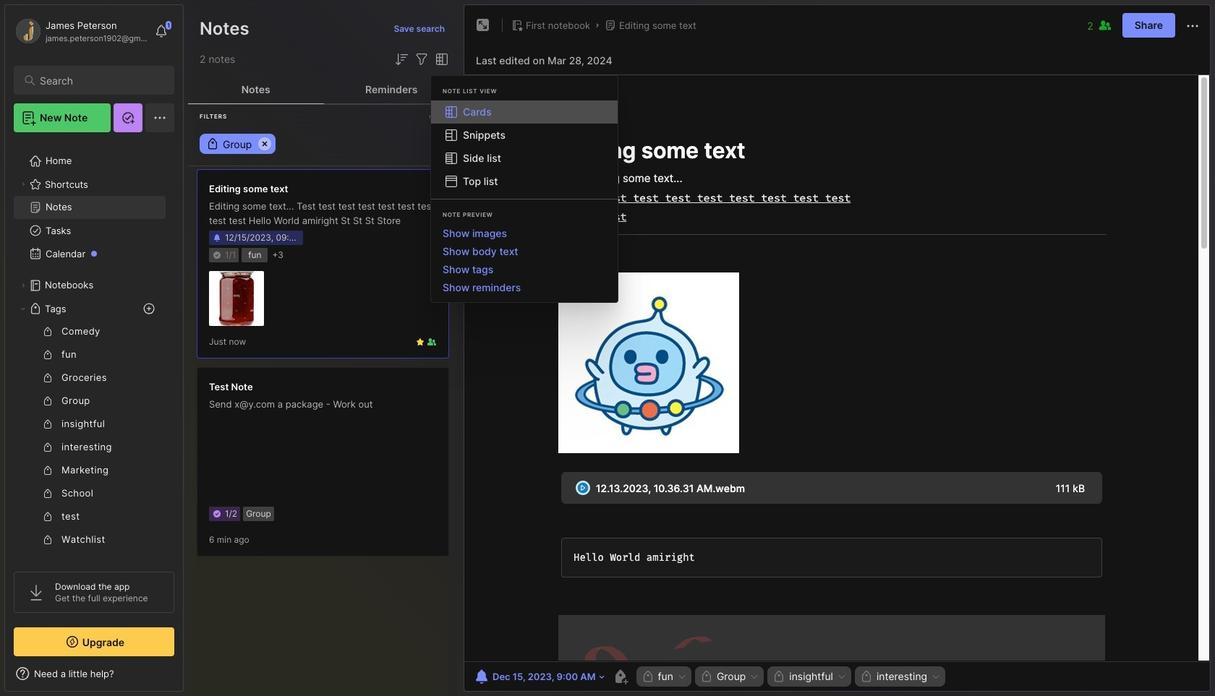 Task type: locate. For each thing, give the bounding box(es) containing it.
Add filters field
[[413, 51, 431, 68]]

View options field
[[431, 51, 451, 68]]

tree
[[5, 141, 183, 654]]

1 vertical spatial dropdown list menu
[[431, 224, 618, 297]]

Sort options field
[[393, 51, 410, 68]]

WHAT'S NEW field
[[5, 663, 183, 686]]

expand tags image
[[19, 305, 28, 313]]

Group Tag actions field
[[746, 672, 760, 682]]

main element
[[0, 0, 188, 697]]

fun Tag actions field
[[674, 672, 687, 682]]

menu item
[[431, 101, 618, 124]]

expand note image
[[475, 17, 492, 34]]

interesting Tag actions field
[[928, 672, 942, 682]]

add filters image
[[413, 51, 431, 68]]

tab list
[[188, 75, 460, 104]]

Edit reminder field
[[472, 667, 606, 688]]

2 dropdown list menu from the top
[[431, 224, 618, 297]]

dropdown list menu
[[431, 101, 618, 193], [431, 224, 618, 297]]

0 vertical spatial dropdown list menu
[[431, 101, 618, 193]]

insightful Tag actions field
[[834, 672, 847, 682]]

group
[[14, 321, 166, 599]]

none search field inside main element
[[40, 72, 161, 89]]

None search field
[[40, 72, 161, 89]]



Task type: vqa. For each thing, say whether or not it's contained in the screenshot.
'tree' within the 'Main' ELEMENT
yes



Task type: describe. For each thing, give the bounding box(es) containing it.
tree inside main element
[[5, 141, 183, 654]]

More actions field
[[1185, 16, 1202, 35]]

group inside tree
[[14, 321, 166, 599]]

thumbnail image
[[209, 271, 264, 326]]

click to collapse image
[[183, 670, 194, 688]]

note window element
[[464, 4, 1211, 696]]

Note Editor text field
[[465, 75, 1211, 662]]

expand notebooks image
[[19, 282, 28, 290]]

1 dropdown list menu from the top
[[431, 101, 618, 193]]

Account field
[[14, 17, 148, 46]]

Search text field
[[40, 74, 161, 88]]

more actions image
[[1185, 17, 1202, 35]]

add tag image
[[612, 669, 629, 686]]



